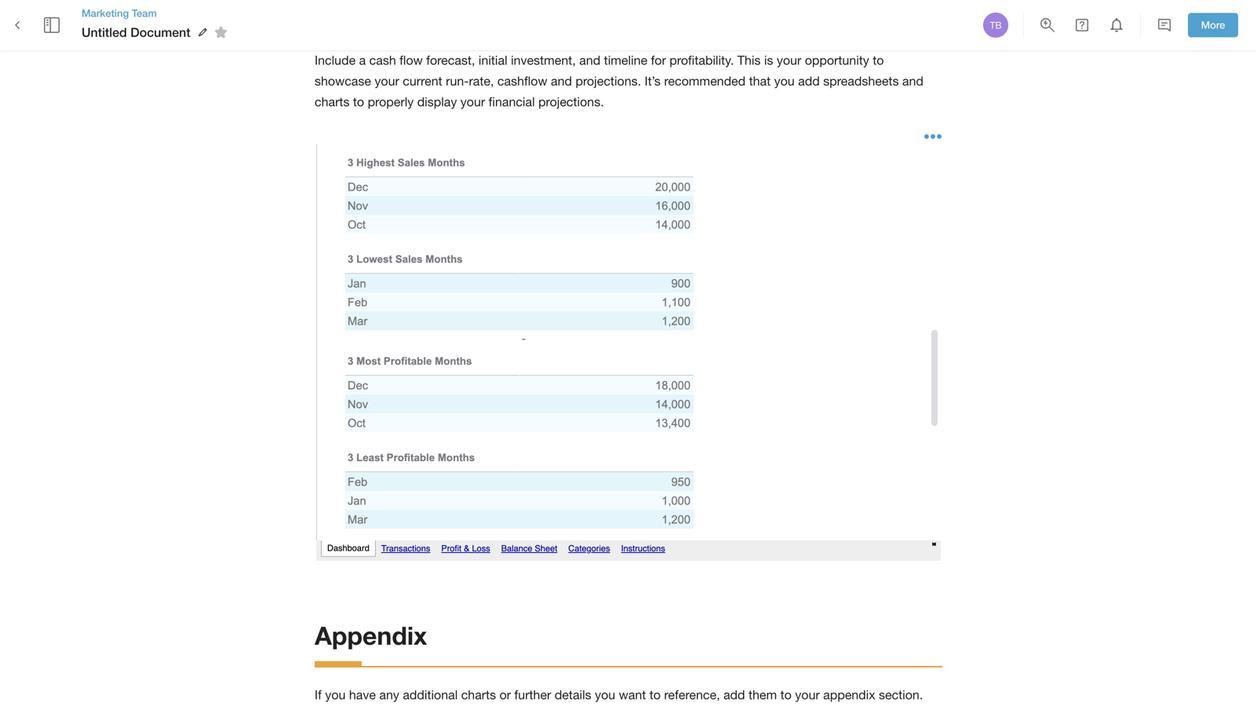 Task type: describe. For each thing, give the bounding box(es) containing it.
include
[[315, 53, 356, 68]]

untitled document
[[82, 25, 190, 40]]

cash
[[369, 53, 396, 68]]

more button
[[1188, 13, 1239, 37]]

favorite image
[[212, 23, 231, 42]]

add
[[798, 74, 820, 88]]

untitled
[[82, 25, 127, 40]]

current
[[403, 74, 442, 88]]

for
[[651, 53, 666, 68]]

1 horizontal spatial your
[[461, 95, 485, 109]]

this
[[738, 53, 761, 68]]

team
[[132, 7, 157, 19]]

rate,
[[469, 74, 494, 88]]

appendix
[[315, 621, 427, 651]]

0 horizontal spatial your
[[375, 74, 399, 88]]

it's
[[645, 74, 661, 88]]

2 horizontal spatial and
[[903, 74, 924, 88]]

showcase
[[315, 74, 371, 88]]

profitability.
[[670, 53, 734, 68]]

you
[[774, 74, 795, 88]]

timeline
[[604, 53, 648, 68]]

more
[[1201, 19, 1226, 31]]

a
[[359, 53, 366, 68]]

1 horizontal spatial and
[[579, 53, 601, 68]]

opportunity
[[805, 53, 870, 68]]

1 vertical spatial to
[[353, 95, 364, 109]]



Task type: vqa. For each thing, say whether or not it's contained in the screenshot.
add
yes



Task type: locate. For each thing, give the bounding box(es) containing it.
marketing
[[82, 7, 129, 19]]

projections.
[[576, 74, 641, 88], [539, 95, 604, 109]]

projections. down "investment,"
[[539, 95, 604, 109]]

1 horizontal spatial to
[[873, 53, 884, 68]]

tb button
[[981, 10, 1011, 40]]

display
[[417, 95, 457, 109]]

projections. down timeline
[[576, 74, 641, 88]]

properly
[[368, 95, 414, 109]]

your down rate,
[[461, 95, 485, 109]]

financial
[[489, 95, 535, 109]]

and
[[579, 53, 601, 68], [551, 74, 572, 88], [903, 74, 924, 88]]

0 vertical spatial your
[[777, 53, 802, 68]]

1 vertical spatial projections.
[[539, 95, 604, 109]]

initial
[[479, 53, 508, 68]]

tb
[[990, 20, 1002, 31]]

and left timeline
[[579, 53, 601, 68]]

and right spreadsheets
[[903, 74, 924, 88]]

investment,
[[511, 53, 576, 68]]

is
[[764, 53, 773, 68]]

include a cash flow forecast, initial investment, and timeline for profitability. this is your opportunity to showcase your current run-rate, cashflow and projections. it's recommended that you add spreadsheets and charts to properly display your financial projections.
[[315, 53, 927, 109]]

run-
[[446, 74, 469, 88]]

that
[[749, 74, 771, 88]]

0 vertical spatial projections.
[[576, 74, 641, 88]]

and down "investment,"
[[551, 74, 572, 88]]

2 vertical spatial your
[[461, 95, 485, 109]]

1 vertical spatial your
[[375, 74, 399, 88]]

cashflow
[[498, 74, 548, 88]]

0 horizontal spatial to
[[353, 95, 364, 109]]

flow
[[400, 53, 423, 68]]

forecast,
[[426, 53, 475, 68]]

your
[[777, 53, 802, 68], [375, 74, 399, 88], [461, 95, 485, 109]]

document
[[130, 25, 190, 40]]

to up spreadsheets
[[873, 53, 884, 68]]

0 horizontal spatial and
[[551, 74, 572, 88]]

0 vertical spatial to
[[873, 53, 884, 68]]

marketing team
[[82, 7, 157, 19]]

recommended
[[664, 74, 746, 88]]

your up properly at the left top
[[375, 74, 399, 88]]

marketing team link
[[82, 6, 233, 20]]

to down showcase
[[353, 95, 364, 109]]

spreadsheets
[[824, 74, 899, 88]]

your right is in the right top of the page
[[777, 53, 802, 68]]

2 horizontal spatial your
[[777, 53, 802, 68]]

to
[[873, 53, 884, 68], [353, 95, 364, 109]]

charts
[[315, 95, 350, 109]]



